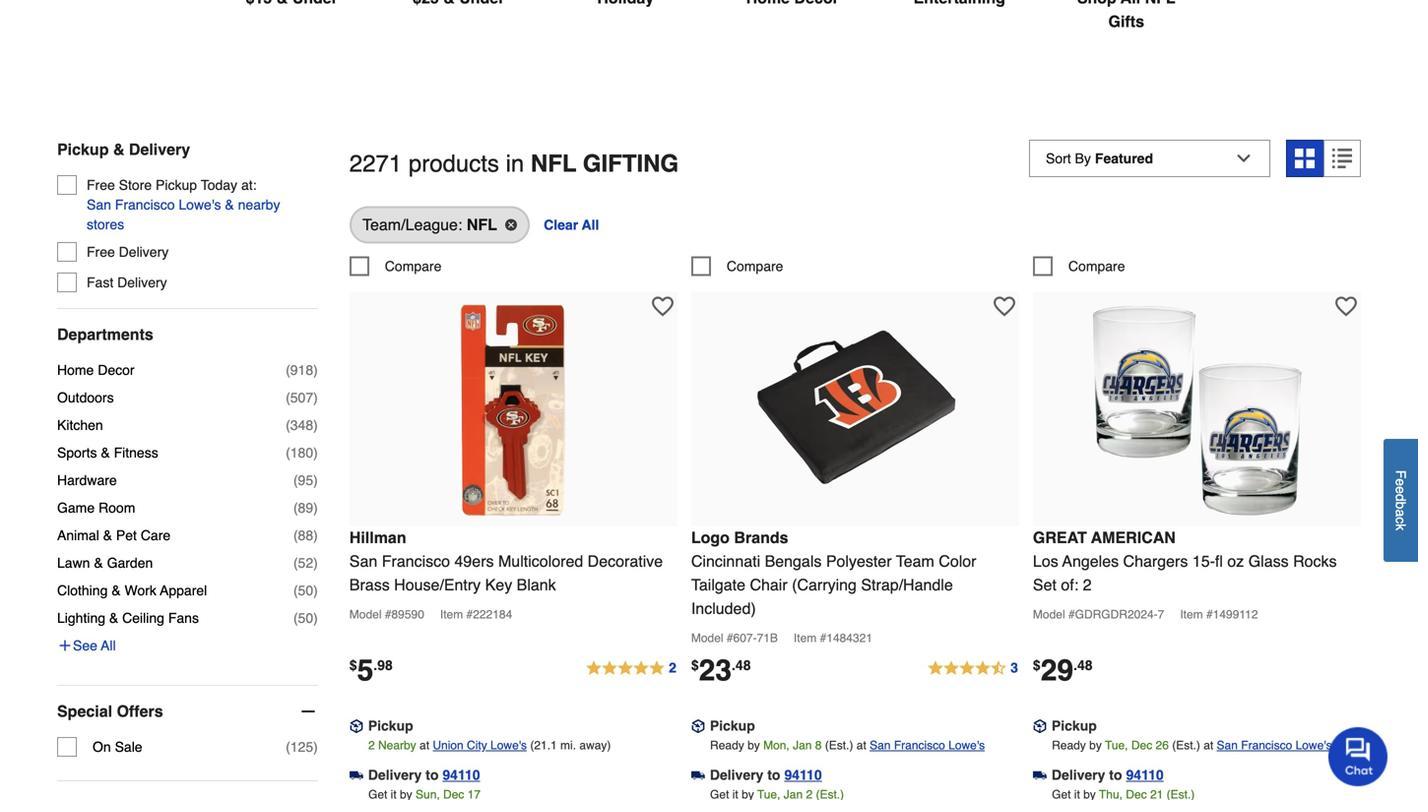 Task type: vqa. For each thing, say whether or not it's contained in the screenshot.
top ( 50 )
yes



Task type: describe. For each thing, give the bounding box(es) containing it.
rocks
[[1293, 553, 1337, 571]]

& for delivery
[[113, 140, 125, 158]]

( for lighting & ceiling fans
[[293, 611, 298, 626]]

san right 8
[[870, 739, 891, 753]]

nfl inside list box
[[467, 216, 497, 234]]

color
[[939, 553, 977, 571]]

close circle filled image
[[505, 219, 517, 231]]

all for clear
[[582, 217, 599, 233]]

team/league: nfl
[[362, 216, 497, 234]]

francisco left chat invite button image
[[1241, 739, 1293, 753]]

( 50 ) for lighting & ceiling fans
[[293, 611, 318, 626]]

pickup up stores
[[57, 140, 109, 158]]

) for lighting & ceiling fans
[[313, 611, 318, 626]]

delivery up free store pickup today at:
[[129, 140, 190, 158]]

special offers button
[[57, 686, 318, 738]]

& for garden
[[94, 555, 103, 571]]

gifting
[[583, 150, 679, 177]]

.98
[[374, 658, 393, 674]]

cincinnati
[[691, 553, 761, 571]]

special offers
[[57, 703, 163, 721]]

2 inside great american los angeles chargers 15-fl oz glass rocks set of: 2
[[1083, 576, 1092, 595]]

apparel
[[160, 583, 207, 599]]

shop all nfl gifts link
[[1059, 0, 1194, 81]]

delivery to 94110 for ready by mon, jan 8 (est.) at san francisco lowe's
[[710, 768, 822, 784]]

5
[[357, 654, 374, 688]]

94110 button for ready by tue, dec 26 (est.) at san francisco lowe's
[[1126, 766, 1164, 786]]

507
[[290, 390, 313, 406]]

gifts
[[1109, 12, 1145, 30]]

by for mon,
[[748, 739, 760, 753]]

chair
[[750, 576, 788, 595]]

lowe's inside san francisco lowe's & nearby stores
[[179, 197, 221, 213]]

item for glass
[[1180, 608, 1203, 622]]

2 nearby at union city lowe's (21.1 mi. away)
[[368, 739, 611, 753]]

pickup image for ready by tue, dec 26 (est.) at san francisco lowe's
[[1033, 720, 1047, 734]]

clear
[[544, 217, 578, 233]]

at:
[[241, 177, 257, 193]]

multicolored
[[498, 553, 583, 571]]

1 e from the top
[[1393, 479, 1409, 487]]

3 button
[[927, 658, 1019, 681]]

) for hardware
[[313, 473, 318, 488]]

fast
[[87, 275, 114, 290]]

model # 607-71b
[[691, 632, 778, 646]]

pickup image for ready by mon, jan 8 (est.) at san francisco lowe's
[[691, 720, 705, 734]]

918
[[290, 362, 313, 378]]

hardware
[[57, 473, 117, 488]]

) for home decor
[[313, 362, 318, 378]]

truck filled image
[[691, 769, 705, 783]]

work
[[125, 583, 157, 599]]

compare for "1001028990" element
[[727, 259, 783, 274]]

& for work
[[112, 583, 121, 599]]

compare for 1001038338 element
[[1069, 259, 1125, 274]]

garden
[[107, 555, 153, 571]]

item for key
[[440, 608, 463, 622]]

2 button
[[585, 658, 678, 681]]

brands
[[734, 529, 788, 547]]

pickup & delivery
[[57, 140, 190, 158]]

& inside san francisco lowe's & nearby stores
[[225, 197, 234, 213]]

special
[[57, 703, 112, 721]]

f e e d b a c k
[[1393, 470, 1409, 531]]

c
[[1393, 517, 1409, 524]]

$ for 29
[[1033, 658, 1041, 674]]

oz
[[1228, 553, 1244, 571]]

truck filled image for ready by
[[1033, 769, 1047, 783]]

( for outdoors
[[286, 390, 290, 406]]

delivery down nearby
[[368, 768, 422, 784]]

on
[[93, 740, 111, 755]]

( 125 )
[[286, 740, 318, 755]]

94110 button for ready by mon, jan 8 (est.) at san francisco lowe's
[[784, 766, 822, 786]]

lighting
[[57, 611, 105, 626]]

) for game room
[[313, 500, 318, 516]]

(est.) for 8
[[825, 739, 853, 753]]

3025238 element
[[349, 257, 442, 276]]

29
[[1041, 654, 1074, 688]]

( for clothing & work apparel
[[293, 583, 298, 599]]

( for home decor
[[286, 362, 290, 378]]

room
[[99, 500, 135, 516]]

(carrying
[[792, 576, 857, 595]]

model for logo brands cincinnati bengals polyester team color tailgate chair (carrying strap/handle included)
[[691, 632, 724, 646]]

plus image
[[57, 638, 73, 654]]

$ for 5
[[349, 658, 357, 674]]

# for great american los angeles chargers 15-fl oz glass rocks set of: 2
[[1069, 608, 1075, 622]]

game
[[57, 500, 95, 516]]

san inside hillman san francisco 49ers multicolored decorative brass house/entry key blank
[[349, 553, 378, 571]]

125
[[290, 740, 313, 755]]

san francisco lowe's & nearby stores button
[[87, 195, 318, 234]]

angeles
[[1063, 553, 1119, 571]]

hillman san francisco 49ers multicolored decorative brass house/entry key blank
[[349, 529, 663, 595]]

( for on sale
[[286, 740, 290, 755]]

today
[[201, 177, 237, 193]]

free for free store pickup today at:
[[87, 177, 115, 193]]

pickup image
[[349, 720, 363, 734]]

( 88 )
[[293, 528, 318, 544]]

see all
[[73, 638, 116, 654]]

2271 products in nfl gifting
[[349, 150, 679, 177]]

free delivery
[[87, 244, 169, 260]]

pickup up san francisco lowe's & nearby stores
[[156, 177, 197, 193]]

1 to from the left
[[426, 768, 439, 784]]

fl
[[1215, 553, 1223, 571]]

clear all
[[544, 217, 599, 233]]

ceiling
[[122, 611, 164, 626]]

sale
[[115, 740, 142, 755]]

tailgate
[[691, 576, 746, 595]]

nearby
[[238, 197, 280, 213]]

1001038338 element
[[1033, 257, 1125, 276]]

logo brands cincinnati bengals polyester team color tailgate chair (carrying strap/handle included) image
[[747, 302, 964, 519]]

kitchen
[[57, 418, 103, 433]]

& for pet
[[103, 528, 112, 544]]

delivery down tue,
[[1052, 768, 1106, 784]]

model # gdrgdr2024-7
[[1033, 608, 1165, 622]]

( 89 )
[[293, 500, 318, 516]]

ready for ready by tue, dec 26 (est.) at san francisco lowe's
[[1052, 739, 1086, 753]]

actual price $29.48 element
[[1033, 654, 1093, 688]]

52
[[298, 555, 313, 571]]

delivery down "free delivery"
[[117, 275, 167, 290]]

#1499112
[[1207, 608, 1258, 622]]

lawn
[[57, 555, 90, 571]]

care
[[141, 528, 171, 544]]

1 vertical spatial nfl
[[531, 150, 577, 177]]

( 918 )
[[286, 362, 318, 378]]

$ 23 .48
[[691, 654, 751, 688]]

( for kitchen
[[286, 418, 290, 433]]

2 for 2 nearby at union city lowe's (21.1 mi. away)
[[368, 739, 375, 753]]

( for sports & fitness
[[286, 445, 290, 461]]

model for hillman san francisco 49ers multicolored decorative brass house/entry key blank
[[349, 608, 382, 622]]

team/league:
[[362, 216, 462, 234]]

2 for 2
[[669, 661, 677, 676]]

( 52 )
[[293, 555, 318, 571]]

94110 for ready by tue, dec 26 (est.) at san francisco lowe's
[[1126, 768, 1164, 784]]

stores
[[87, 217, 124, 232]]

( 348 )
[[286, 418, 318, 433]]

all for shop
[[1121, 0, 1141, 7]]

francisco inside hillman san francisco 49ers multicolored decorative brass house/entry key blank
[[382, 553, 450, 571]]

clothing & work apparel
[[57, 583, 207, 599]]

to for ready by mon, jan 8 (est.) at san francisco lowe's
[[768, 768, 781, 784]]

model for great american los angeles chargers 15-fl oz glass rocks set of: 2
[[1033, 608, 1065, 622]]

1 94110 from the left
[[443, 768, 480, 784]]

list view image
[[1333, 149, 1352, 168]]

1 heart outline image from the left
[[652, 296, 674, 318]]

francisco down '4.5 stars' image
[[894, 739, 945, 753]]

23
[[699, 654, 732, 688]]

# for logo brands cincinnati bengals polyester team color tailgate chair (carrying strap/handle included)
[[727, 632, 733, 646]]

san francisco lowe's button for ready by tue, dec 26 (est.) at san francisco lowe's
[[1217, 736, 1332, 756]]

great american los angeles chargers 15-fl oz glass rocks set of: 2
[[1033, 529, 1337, 595]]

polyester
[[826, 553, 892, 571]]

2271
[[349, 150, 402, 177]]

89590
[[392, 608, 424, 622]]

delivery to 94110 for ready by tue, dec 26 (est.) at san francisco lowe's
[[1052, 768, 1164, 784]]

.48 for 29
[[1074, 658, 1093, 674]]



Task type: locate. For each thing, give the bounding box(es) containing it.
at for ready by mon, jan 8 (est.) at san francisco lowe's
[[857, 739, 867, 753]]

free
[[87, 177, 115, 193], [87, 244, 115, 260]]

departments
[[57, 325, 153, 344]]

& left pet
[[103, 528, 112, 544]]

d
[[1393, 494, 1409, 502]]

1 horizontal spatial .48
[[1074, 658, 1093, 674]]

sports & fitness
[[57, 445, 158, 461]]

( for animal & pet care
[[293, 528, 298, 544]]

delivery right truck filled image
[[710, 768, 764, 784]]

item down house/entry
[[440, 608, 463, 622]]

1 delivery to 94110 from the left
[[368, 768, 480, 784]]

store
[[119, 177, 152, 193]]

2 truck filled image from the left
[[1033, 769, 1047, 783]]

pickup up nearby
[[368, 719, 413, 734]]

union
[[433, 739, 464, 753]]

$ for 23
[[691, 658, 699, 674]]

$ inside $ 23 .48
[[691, 658, 699, 674]]

2 ready from the left
[[1052, 739, 1086, 753]]

chat invite button image
[[1329, 727, 1389, 787]]

(est.)
[[825, 739, 853, 753], [1172, 739, 1201, 753]]

union city lowe's button
[[433, 736, 527, 756]]

item right 71b
[[794, 632, 817, 646]]

2 heart outline image from the left
[[994, 296, 1015, 318]]

model down brass
[[349, 608, 382, 622]]

chargers
[[1123, 553, 1188, 571]]

strap/handle
[[861, 576, 953, 595]]

1 san francisco lowe's button from the left
[[870, 736, 985, 756]]

6 ) from the top
[[313, 500, 318, 516]]

lawn & garden
[[57, 555, 153, 571]]

by for tue,
[[1090, 739, 1102, 753]]

3 delivery to 94110 from the left
[[1052, 768, 1164, 784]]

0 horizontal spatial to
[[426, 768, 439, 784]]

$
[[349, 658, 357, 674], [691, 658, 699, 674], [1033, 658, 1041, 674]]

2 by from the left
[[1090, 739, 1102, 753]]

list box
[[349, 206, 1361, 257]]

fans
[[168, 611, 199, 626]]

san inside san francisco lowe's & nearby stores
[[87, 197, 111, 213]]

heart outline image
[[652, 296, 674, 318], [994, 296, 1015, 318], [1335, 296, 1357, 318]]

fast delivery
[[87, 275, 167, 290]]

pickup down $ 23 .48 in the bottom of the page
[[710, 719, 755, 734]]

all inside shop all nfl gifts
[[1121, 0, 1141, 7]]

1 horizontal spatial nfl
[[531, 150, 577, 177]]

e up the b
[[1393, 487, 1409, 494]]

3 heart outline image from the left
[[1335, 296, 1357, 318]]

0 horizontal spatial delivery to 94110
[[368, 768, 480, 784]]

0 horizontal spatial by
[[748, 739, 760, 753]]

nfl inside shop all nfl gifts
[[1145, 0, 1176, 7]]

& for ceiling
[[109, 611, 118, 626]]

1 vertical spatial ( 50 )
[[293, 611, 318, 626]]

0 horizontal spatial pickup image
[[691, 720, 705, 734]]

item #222184
[[440, 608, 512, 622]]

bengals
[[765, 553, 822, 571]]

free down stores
[[87, 244, 115, 260]]

& up the store
[[113, 140, 125, 158]]

# down included)
[[727, 632, 733, 646]]

0 vertical spatial free
[[87, 177, 115, 193]]

2 pickup image from the left
[[1033, 720, 1047, 734]]

# down of:
[[1069, 608, 1075, 622]]

94110 down jan
[[784, 768, 822, 784]]

0 horizontal spatial 94110 button
[[443, 766, 480, 786]]

0 horizontal spatial item
[[440, 608, 463, 622]]

1 50 from the top
[[298, 583, 313, 599]]

model down set
[[1033, 608, 1065, 622]]

& down today
[[225, 197, 234, 213]]

5 stars image
[[585, 658, 678, 681]]

1 at from the left
[[420, 739, 429, 753]]

88
[[298, 528, 313, 544]]

pickup for pickup icon corresponding to ready by tue, dec 26 (est.) at san francisco lowe's
[[1052, 719, 1097, 734]]

) for on sale
[[313, 740, 318, 755]]

0 horizontal spatial all
[[101, 638, 116, 654]]

delivery to 94110 down mon,
[[710, 768, 822, 784]]

all up gifts
[[1121, 0, 1141, 7]]

607-
[[733, 632, 757, 646]]

ready left mon,
[[710, 739, 744, 753]]

home decor
[[57, 362, 135, 378]]

4.5 stars image
[[927, 658, 1019, 681]]

f
[[1393, 470, 1409, 479]]

truck filled image for 2 nearby
[[349, 769, 363, 783]]

2 left nearby
[[368, 739, 375, 753]]

1 compare from the left
[[385, 259, 442, 274]]

compare inside "1001028990" element
[[727, 259, 783, 274]]

2 vertical spatial nfl
[[467, 216, 497, 234]]

all for see
[[101, 638, 116, 654]]

on sale
[[93, 740, 142, 755]]

180
[[290, 445, 313, 461]]

( 50 ) down the ( 52 )
[[293, 611, 318, 626]]

2 compare from the left
[[727, 259, 783, 274]]

2 horizontal spatial compare
[[1069, 259, 1125, 274]]

shop all nfl gifts
[[1077, 0, 1176, 30]]

0 vertical spatial 50
[[298, 583, 313, 599]]

delivery up "fast delivery"
[[119, 244, 169, 260]]

2 at from the left
[[857, 739, 867, 753]]

94110 button down union
[[443, 766, 480, 786]]

2 horizontal spatial to
[[1109, 768, 1122, 784]]

2 50 from the top
[[298, 611, 313, 626]]

compare for 3025238 element on the top left
[[385, 259, 442, 274]]

2 horizontal spatial 94110
[[1126, 768, 1164, 784]]

all right clear
[[582, 217, 599, 233]]

dec
[[1132, 739, 1153, 753]]

2 ) from the top
[[313, 390, 318, 406]]

lighting & ceiling fans
[[57, 611, 199, 626]]

mon,
[[763, 739, 790, 753]]

) for lawn & garden
[[313, 555, 318, 571]]

1 horizontal spatial truck filled image
[[1033, 769, 1047, 783]]

item for chair
[[794, 632, 817, 646]]

key
[[485, 576, 512, 595]]

2 horizontal spatial 2
[[1083, 576, 1092, 595]]

nfl left close circle filled image
[[467, 216, 497, 234]]

1 horizontal spatial $
[[691, 658, 699, 674]]

.48 inside $ 29 .48
[[1074, 658, 1093, 674]]

products
[[409, 150, 499, 177]]

delivery to 94110 down union
[[368, 768, 480, 784]]

1 horizontal spatial (est.)
[[1172, 739, 1201, 753]]

1 horizontal spatial 2
[[669, 661, 677, 676]]

1 vertical spatial 50
[[298, 611, 313, 626]]

home
[[57, 362, 94, 378]]

san up brass
[[349, 553, 378, 571]]

departments element
[[57, 325, 318, 345]]

pickup image down the 29
[[1033, 720, 1047, 734]]

( 50 ) down 52
[[293, 583, 318, 599]]

2 san francisco lowe's button from the left
[[1217, 736, 1332, 756]]

0 horizontal spatial model
[[349, 608, 382, 622]]

5 ) from the top
[[313, 473, 318, 488]]

& left work
[[112, 583, 121, 599]]

1 horizontal spatial san francisco lowe's button
[[1217, 736, 1332, 756]]

hillman san francisco 49ers multicolored decorative brass house/entry key blank image
[[405, 302, 622, 519]]

to down mon,
[[768, 768, 781, 784]]

1 ( 50 ) from the top
[[293, 583, 318, 599]]

50 down 52
[[298, 583, 313, 599]]

1 by from the left
[[748, 739, 760, 753]]

san francisco lowe's & nearby stores
[[87, 197, 280, 232]]

1 free from the top
[[87, 177, 115, 193]]

model up "23"
[[691, 632, 724, 646]]

item #1484321 button
[[794, 629, 885, 653]]

item #1484321
[[794, 632, 873, 646]]

89
[[298, 500, 313, 516]]

item right 7
[[1180, 608, 1203, 622]]

3 94110 button from the left
[[1126, 766, 1164, 786]]

$ 5 .98
[[349, 654, 393, 688]]

city
[[467, 739, 487, 753]]

94110 button down dec
[[1126, 766, 1164, 786]]

compare inside 1001038338 element
[[1069, 259, 1125, 274]]

#222184
[[466, 608, 512, 622]]

0 horizontal spatial 94110
[[443, 768, 480, 784]]

all inside button
[[582, 217, 599, 233]]

in
[[506, 150, 524, 177]]

2 delivery to 94110 from the left
[[710, 768, 822, 784]]

pickup image
[[691, 720, 705, 734], [1033, 720, 1047, 734]]

all right see
[[101, 638, 116, 654]]

e up d
[[1393, 479, 1409, 487]]

$ right 3 at the right of the page
[[1033, 658, 1041, 674]]

compare inside 3025238 element
[[385, 259, 442, 274]]

2 horizontal spatial nfl
[[1145, 0, 1176, 7]]

ready for ready by mon, jan 8 (est.) at san francisco lowe's
[[710, 739, 744, 753]]

7
[[1158, 608, 1165, 622]]

0 horizontal spatial #
[[385, 608, 392, 622]]

1 horizontal spatial model
[[691, 632, 724, 646]]

truck filled image
[[349, 769, 363, 783], [1033, 769, 1047, 783]]

$ down "model # 607-71b"
[[691, 658, 699, 674]]

glass
[[1249, 553, 1289, 571]]

94110 down dec
[[1126, 768, 1164, 784]]

) for sports & fitness
[[313, 445, 318, 461]]

1 horizontal spatial 94110
[[784, 768, 822, 784]]

0 horizontal spatial at
[[420, 739, 429, 753]]

item #222184 button
[[440, 605, 524, 629]]

1 horizontal spatial by
[[1090, 739, 1102, 753]]

2 horizontal spatial heart outline image
[[1335, 296, 1357, 318]]

(est.) for 26
[[1172, 739, 1201, 753]]

0 horizontal spatial .48
[[732, 658, 751, 674]]

.48 inside $ 23 .48
[[732, 658, 751, 674]]

1 horizontal spatial compare
[[727, 259, 783, 274]]

.48
[[732, 658, 751, 674], [1074, 658, 1093, 674]]

e
[[1393, 479, 1409, 487], [1393, 487, 1409, 494]]

ready left tue,
[[1052, 739, 1086, 753]]

list box containing team/league:
[[349, 206, 1361, 257]]

pickup for ready by mon, jan 8 (est.) at san francisco lowe's's pickup icon
[[710, 719, 755, 734]]

logo brands cincinnati bengals polyester team color tailgate chair (carrying strap/handle included)
[[691, 529, 977, 618]]

$ inside $ 29 .48
[[1033, 658, 1041, 674]]

$ left .98
[[349, 658, 357, 674]]

decorative
[[588, 553, 663, 571]]

( for hardware
[[293, 473, 298, 488]]

1 horizontal spatial heart outline image
[[994, 296, 1015, 318]]

included)
[[691, 600, 756, 618]]

pet
[[116, 528, 137, 544]]

1001028990 element
[[691, 257, 783, 276]]

& for fitness
[[101, 445, 110, 461]]

model # 89590
[[349, 608, 424, 622]]

all
[[1121, 0, 1141, 7], [582, 217, 599, 233], [101, 638, 116, 654]]

94110 button down jan
[[784, 766, 822, 786]]

1 horizontal spatial to
[[768, 768, 781, 784]]

1 .48 from the left
[[732, 658, 751, 674]]

.48 down the "model # gdrgdr2024-7"
[[1074, 658, 1093, 674]]

( for game room
[[293, 500, 298, 516]]

) for clothing & work apparel
[[313, 583, 318, 599]]

by left mon,
[[748, 739, 760, 753]]

all inside button
[[101, 638, 116, 654]]

3 at from the left
[[1204, 739, 1214, 753]]

jan
[[793, 739, 812, 753]]

actual price $5.98 element
[[349, 654, 393, 688]]

f e e d b a c k button
[[1384, 439, 1418, 562]]

gdrgdr2024-
[[1075, 608, 1158, 622]]

grid view image
[[1295, 149, 1315, 168]]

pickup
[[57, 140, 109, 158], [156, 177, 197, 193], [368, 719, 413, 734], [710, 719, 755, 734], [1052, 719, 1097, 734]]

set
[[1033, 576, 1057, 595]]

3 to from the left
[[1109, 768, 1122, 784]]

50 for clothing & work apparel
[[298, 583, 313, 599]]

9 ) from the top
[[313, 583, 318, 599]]

1 horizontal spatial 94110 button
[[784, 766, 822, 786]]

san
[[87, 197, 111, 213], [349, 553, 378, 571], [870, 739, 891, 753], [1217, 739, 1238, 753]]

team
[[896, 553, 935, 571]]

& right lawn
[[94, 555, 103, 571]]

7 ) from the top
[[313, 528, 318, 544]]

1 horizontal spatial item
[[794, 632, 817, 646]]

to down tue,
[[1109, 768, 1122, 784]]

los
[[1033, 553, 1059, 571]]

2 (est.) from the left
[[1172, 739, 1201, 753]]

2 to from the left
[[768, 768, 781, 784]]

1 horizontal spatial #
[[727, 632, 733, 646]]

0 horizontal spatial san francisco lowe's button
[[870, 736, 985, 756]]

1 $ from the left
[[349, 658, 357, 674]]

) for animal & pet care
[[313, 528, 318, 544]]

0 vertical spatial nfl
[[1145, 0, 1176, 7]]

( for lawn & garden
[[293, 555, 298, 571]]

11 ) from the top
[[313, 740, 318, 755]]

& left ceiling
[[109, 611, 118, 626]]

0 horizontal spatial 2
[[368, 739, 375, 753]]

free store pickup today at:
[[87, 177, 257, 193]]

2 horizontal spatial #
[[1069, 608, 1075, 622]]

2 94110 button from the left
[[784, 766, 822, 786]]

# for hillman san francisco 49ers multicolored decorative brass house/entry key blank
[[385, 608, 392, 622]]

tue,
[[1105, 739, 1128, 753]]

francisco up house/entry
[[382, 553, 450, 571]]

50 down the ( 52 )
[[298, 611, 313, 626]]

animal
[[57, 528, 99, 544]]

2 ( 50 ) from the top
[[293, 611, 318, 626]]

2 horizontal spatial 94110 button
[[1126, 766, 1164, 786]]

$ inside $ 5 .98
[[349, 658, 357, 674]]

pickup down $ 29 .48
[[1052, 719, 1097, 734]]

8 ) from the top
[[313, 555, 318, 571]]

delivery to 94110 down tue,
[[1052, 768, 1164, 784]]

free left the store
[[87, 177, 115, 193]]

2 horizontal spatial at
[[1204, 739, 1214, 753]]

at right 26
[[1204, 739, 1214, 753]]

san up stores
[[87, 197, 111, 213]]

mi.
[[561, 739, 576, 753]]

2 horizontal spatial delivery to 94110
[[1052, 768, 1164, 784]]

by left tue,
[[1090, 739, 1102, 753]]

to for ready by tue, dec 26 (est.) at san francisco lowe's
[[1109, 768, 1122, 784]]

2 inside 5 stars image
[[669, 661, 677, 676]]

2 horizontal spatial $
[[1033, 658, 1041, 674]]

8
[[815, 739, 822, 753]]

pickup for pickup image
[[368, 719, 413, 734]]

compare
[[385, 259, 442, 274], [727, 259, 783, 274], [1069, 259, 1125, 274]]

offers
[[117, 703, 163, 721]]

2 left "23"
[[669, 661, 677, 676]]

94110 for ready by mon, jan 8 (est.) at san francisco lowe's
[[784, 768, 822, 784]]

1 horizontal spatial at
[[857, 739, 867, 753]]

( 50 )
[[293, 583, 318, 599], [293, 611, 318, 626]]

free for free delivery
[[87, 244, 115, 260]]

1 (est.) from the left
[[825, 739, 853, 753]]

1 vertical spatial free
[[87, 244, 115, 260]]

.48 down 607-
[[732, 658, 751, 674]]

50 for lighting & ceiling fans
[[298, 611, 313, 626]]

) for kitchen
[[313, 418, 318, 433]]

nearby
[[378, 739, 416, 753]]

0 horizontal spatial ready
[[710, 739, 744, 753]]

0 vertical spatial all
[[1121, 0, 1141, 7]]

minus image
[[298, 702, 318, 722]]

1 truck filled image from the left
[[349, 769, 363, 783]]

0 horizontal spatial heart outline image
[[652, 296, 674, 318]]

b
[[1393, 502, 1409, 510]]

0 horizontal spatial compare
[[385, 259, 442, 274]]

1 ) from the top
[[313, 362, 318, 378]]

0 horizontal spatial nfl
[[467, 216, 497, 234]]

at for ready by tue, dec 26 (est.) at san francisco lowe's
[[1204, 739, 1214, 753]]

1 vertical spatial 2
[[669, 661, 677, 676]]

1 pickup image from the left
[[691, 720, 705, 734]]

0 vertical spatial 2
[[1083, 576, 1092, 595]]

& right sports
[[101, 445, 110, 461]]

(est.) right 26
[[1172, 739, 1201, 753]]

to down union
[[426, 768, 439, 784]]

hillman
[[349, 529, 406, 547]]

10 ) from the top
[[313, 611, 318, 626]]

2 free from the top
[[87, 244, 115, 260]]

0 vertical spatial ( 50 )
[[293, 583, 318, 599]]

1 horizontal spatial all
[[582, 217, 599, 233]]

san francisco lowe's button for ready by mon, jan 8 (est.) at san francisco lowe's
[[870, 736, 985, 756]]

great american los angeles chargers 15-fl oz glass rocks set of: 2 image
[[1089, 302, 1306, 519]]

94110 button
[[443, 766, 480, 786], [784, 766, 822, 786], [1126, 766, 1164, 786]]

2 horizontal spatial model
[[1033, 608, 1065, 622]]

a
[[1393, 510, 1409, 517]]

see
[[73, 638, 97, 654]]

2 94110 from the left
[[784, 768, 822, 784]]

94110 down union
[[443, 768, 480, 784]]

1 ready from the left
[[710, 739, 744, 753]]

model
[[349, 608, 382, 622], [1033, 608, 1065, 622], [691, 632, 724, 646]]

3 compare from the left
[[1069, 259, 1125, 274]]

at left union
[[420, 739, 429, 753]]

1 94110 button from the left
[[443, 766, 480, 786]]

# down brass
[[385, 608, 392, 622]]

3 ) from the top
[[313, 418, 318, 433]]

nfl right in
[[531, 150, 577, 177]]

2 e from the top
[[1393, 487, 1409, 494]]

2 .48 from the left
[[1074, 658, 1093, 674]]

3 94110 from the left
[[1126, 768, 1164, 784]]

1 horizontal spatial ready
[[1052, 739, 1086, 753]]

2 horizontal spatial item
[[1180, 608, 1203, 622]]

actual price $23.48 element
[[691, 654, 751, 688]]

1 horizontal spatial pickup image
[[1033, 720, 1047, 734]]

0 horizontal spatial truck filled image
[[349, 769, 363, 783]]

2 horizontal spatial all
[[1121, 0, 1141, 7]]

francisco down the store
[[115, 197, 175, 213]]

.48 for 23
[[732, 658, 751, 674]]

san right 26
[[1217, 739, 1238, 753]]

2 $ from the left
[[691, 658, 699, 674]]

item inside button
[[794, 632, 817, 646]]

0 horizontal spatial $
[[349, 658, 357, 674]]

) for outdoors
[[313, 390, 318, 406]]

to
[[426, 768, 439, 784], [768, 768, 781, 784], [1109, 768, 1122, 784]]

71b
[[757, 632, 778, 646]]

2 right of:
[[1083, 576, 1092, 595]]

2 vertical spatial 2
[[368, 739, 375, 753]]

house/entry
[[394, 576, 481, 595]]

pickup image up truck filled image
[[691, 720, 705, 734]]

0 horizontal spatial (est.)
[[825, 739, 853, 753]]

1 horizontal spatial delivery to 94110
[[710, 768, 822, 784]]

ready
[[710, 739, 744, 753], [1052, 739, 1086, 753]]

( 50 ) for clothing & work apparel
[[293, 583, 318, 599]]

at right 8
[[857, 739, 867, 753]]

francisco inside san francisco lowe's & nearby stores
[[115, 197, 175, 213]]

4 ) from the top
[[313, 445, 318, 461]]

nfl right shop
[[1145, 0, 1176, 7]]

3 $ from the left
[[1033, 658, 1041, 674]]

2 vertical spatial all
[[101, 638, 116, 654]]

(est.) right 8
[[825, 739, 853, 753]]

1 vertical spatial all
[[582, 217, 599, 233]]



